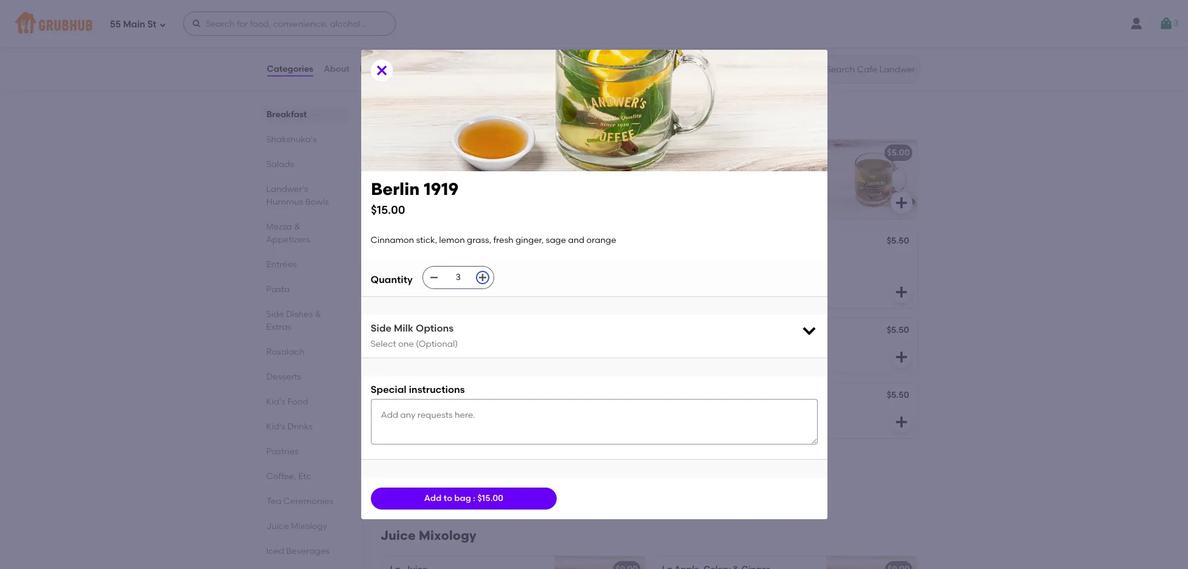 Task type: locate. For each thing, give the bounding box(es) containing it.
stick, for blend
[[708, 165, 729, 175]]

mezza & appetizers tab
[[266, 220, 342, 246]]

$5.00 for fresh mint tea
[[615, 148, 638, 158]]

stick, down berlin 1919 $15.00
[[416, 235, 437, 245]]

juice mixology
[[266, 521, 327, 531], [380, 528, 477, 543]]

stick, up 'input item quantity' number field on the left
[[436, 254, 457, 264]]

reviews button
[[359, 47, 394, 91]]

mezza & appetizers
[[266, 222, 310, 245]]

1 vertical spatial ginger,
[[516, 235, 544, 245]]

& inside side dishes & extras
[[315, 309, 321, 319]]

lemon inside cinnamon stick, lemon grass, fresh ginger, sage and orange
[[459, 254, 484, 264]]

1 horizontal spatial juice
[[380, 528, 416, 543]]

tea up 'fresh'
[[380, 111, 404, 126]]

0 vertical spatial ginger,
[[753, 165, 781, 175]]

berlin inside berlin 1919 $15.00
[[371, 179, 420, 199]]

0 vertical spatial 1919
[[424, 179, 458, 199]]

mezza
[[266, 222, 292, 232]]

milk
[[394, 323, 414, 334]]

sage
[[546, 235, 566, 245], [420, 266, 441, 277]]

0 vertical spatial $15.00
[[371, 203, 405, 217]]

svg image
[[1159, 16, 1174, 31], [159, 21, 166, 28], [894, 196, 909, 210], [429, 273, 439, 282], [622, 285, 637, 299], [894, 285, 909, 299], [801, 322, 818, 339], [894, 350, 909, 364]]

fresh
[[390, 148, 413, 158]]

side up select
[[371, 323, 392, 334]]

0 vertical spatial stick,
[[708, 165, 729, 175]]

mint
[[783, 165, 802, 175]]

berlin down 'fresh'
[[371, 179, 420, 199]]

cinnamon up the
[[662, 165, 706, 175]]

0 vertical spatial kid's
[[266, 397, 285, 407]]

juice inside 'tab'
[[266, 521, 289, 531]]

0 horizontal spatial and
[[443, 266, 459, 277]]

0 vertical spatial lemon
[[439, 235, 465, 245]]

berlin 1919
[[390, 237, 433, 247]]

Search Cafe Landwer search field
[[825, 64, 918, 75]]

& right the dishes
[[315, 309, 321, 319]]

1919 for berlin 1919
[[416, 237, 433, 247]]

fresh
[[731, 165, 751, 175], [494, 235, 514, 245], [513, 254, 533, 264]]

1 vertical spatial mint
[[707, 391, 725, 401]]

quantity
[[371, 274, 413, 285]]

1 vertical spatial $5.50 button
[[655, 318, 917, 373]]

mixology up beverages
[[291, 521, 327, 531]]

0 vertical spatial mint
[[415, 148, 433, 158]]

tea ceremonies inside tea ceremonies tab
[[266, 496, 333, 506]]

2 vertical spatial cinnamon
[[390, 254, 434, 264]]

1 kid's from the top
[[266, 397, 285, 407]]

cinnamon stick, lemon grass, fresh ginger, sage and orange
[[371, 235, 616, 245], [390, 254, 533, 277]]

$5.50 button
[[655, 229, 917, 308], [655, 318, 917, 373]]

$5.00 for berlin 1919
[[615, 237, 638, 247]]

berlin up quantity
[[390, 237, 414, 247]]

1 vertical spatial ceremonies
[[283, 496, 333, 506]]

mint right 'fresh'
[[415, 148, 433, 158]]

to
[[444, 493, 452, 503]]

tea ceremonies up juice mixology 'tab' on the bottom left of page
[[266, 496, 333, 506]]

cinnamon stick, lemon grass, fresh ginger, sage and orange down berlin 1919
[[390, 254, 533, 277]]

extras
[[266, 322, 292, 332]]

1 horizontal spatial $15.00
[[478, 493, 504, 503]]

55
[[110, 19, 121, 30]]

2 vertical spatial and
[[443, 266, 459, 277]]

berry
[[427, 326, 449, 336]]

grass,
[[467, 235, 491, 245], [487, 254, 511, 264]]

categories button
[[266, 47, 314, 91]]

side inside side dishes & extras
[[266, 309, 284, 319]]

tea ceremonies tab
[[266, 495, 342, 508]]

breakfast tab
[[266, 108, 342, 121]]

kid's inside kid's drinks tab
[[266, 421, 285, 432]]

mixology
[[291, 521, 327, 531], [419, 528, 477, 543]]

1 vertical spatial &
[[294, 222, 301, 232]]

0 vertical spatial tea ceremonies
[[380, 111, 483, 126]]

1919
[[424, 179, 458, 199], [416, 237, 433, 247]]

2 vertical spatial stick,
[[436, 254, 457, 264]]

& inside the cinnamon stick, fresh ginger, mint and the landwer mix (cinnamon, cloves, & nutmeg)
[[692, 189, 699, 200]]

juice mixology down add
[[380, 528, 477, 543]]

nutmeg)
[[701, 189, 736, 200]]

kid's drinks tab
[[266, 420, 342, 433]]

1919 down berlin 1919 $15.00
[[416, 237, 433, 247]]

0 vertical spatial fresh
[[731, 165, 751, 175]]

kid's left the food on the left bottom of page
[[266, 397, 285, 407]]

0 horizontal spatial ginger,
[[390, 266, 418, 277]]

main navigation navigation
[[0, 0, 1189, 47]]

1 horizontal spatial mint
[[707, 391, 725, 401]]

stick, up landwer
[[708, 165, 729, 175]]

stick, inside cinnamon stick, lemon grass, fresh ginger, sage and orange
[[436, 254, 457, 264]]

0 vertical spatial orange
[[587, 235, 616, 245]]

0 horizontal spatial &
[[294, 222, 301, 232]]

stick, inside the cinnamon stick, fresh ginger, mint and the landwer mix (cinnamon, cloves, & nutmeg)
[[708, 165, 729, 175]]

orange
[[587, 235, 616, 245], [461, 266, 491, 277]]

0 vertical spatial berlin
[[371, 179, 420, 199]]

$15.00 up berlin 1919
[[371, 203, 405, 217]]

0 vertical spatial cinnamon
[[662, 165, 706, 175]]

0 horizontal spatial mixology
[[291, 521, 327, 531]]

1 horizontal spatial sage
[[546, 235, 566, 245]]

pastries tab
[[266, 445, 342, 458]]

search icon image
[[807, 62, 821, 77]]

& up appetizers in the top left of the page
[[294, 222, 301, 232]]

lemon
[[439, 235, 465, 245], [459, 254, 484, 264]]

one
[[398, 339, 414, 349]]

1 horizontal spatial side
[[371, 323, 392, 334]]

side up extras
[[266, 309, 284, 319]]

landwer
[[696, 177, 739, 187]]

0 horizontal spatial tea ceremonies
[[266, 496, 333, 506]]

kid's inside kid's food tab
[[266, 397, 285, 407]]

$5.00
[[615, 148, 638, 158], [887, 148, 910, 158], [615, 237, 638, 247]]

2 horizontal spatial ginger,
[[753, 165, 781, 175]]

1 horizontal spatial &
[[315, 309, 321, 319]]

1 vertical spatial and
[[568, 235, 585, 245]]

side
[[266, 309, 284, 319], [371, 323, 392, 334]]

juice mixology inside 'tab'
[[266, 521, 327, 531]]

landwer's hummus bowls tab
[[266, 183, 342, 208]]

1 vertical spatial kid's
[[266, 421, 285, 432]]

vanilla roobios
[[390, 456, 454, 466]]

2 vertical spatial fresh
[[513, 254, 533, 264]]

mint
[[415, 148, 433, 158], [707, 391, 725, 401]]

$15.00 right the :
[[478, 493, 504, 503]]

add
[[424, 493, 442, 503]]

0 horizontal spatial ceremonies
[[283, 496, 333, 506]]

1 vertical spatial orange
[[461, 266, 491, 277]]

1 vertical spatial tea ceremonies
[[266, 496, 333, 506]]

special
[[371, 384, 407, 395]]

and inside the cinnamon stick, fresh ginger, mint and the landwer mix (cinnamon, cloves, & nutmeg)
[[662, 177, 679, 187]]

& down the
[[692, 189, 699, 200]]

categories
[[267, 64, 313, 74]]

0 vertical spatial ceremonies
[[407, 111, 483, 126]]

mixology down to
[[419, 528, 477, 543]]

0 horizontal spatial $15.00
[[371, 203, 405, 217]]

0 vertical spatial and
[[662, 177, 679, 187]]

1 vertical spatial lemon
[[459, 254, 484, 264]]

tea ceremonies up fresh mint tea
[[380, 111, 483, 126]]

food
[[288, 397, 308, 407]]

entrées
[[266, 259, 297, 270]]

0 horizontal spatial sage
[[420, 266, 441, 277]]

&
[[692, 189, 699, 200], [294, 222, 301, 232], [315, 309, 321, 319]]

and
[[662, 177, 679, 187], [568, 235, 585, 245], [443, 266, 459, 277]]

0 vertical spatial side
[[266, 309, 284, 319]]

desserts
[[266, 372, 301, 382]]

iced beverages
[[266, 546, 330, 556]]

svg image inside 3 button
[[1159, 16, 1174, 31]]

tea
[[380, 111, 404, 126], [435, 148, 450, 158], [716, 148, 731, 158], [266, 496, 281, 506]]

0 vertical spatial &
[[692, 189, 699, 200]]

berlin
[[371, 179, 420, 199], [390, 237, 414, 247]]

2 vertical spatial ginger,
[[390, 266, 418, 277]]

$5.50
[[887, 236, 909, 246], [887, 325, 909, 335], [615, 390, 637, 400], [887, 390, 909, 400], [615, 455, 637, 465]]

side inside the side milk options select one (optional)
[[371, 323, 392, 334]]

2 kid's from the top
[[266, 421, 285, 432]]

cinnamon inside the cinnamon stick, fresh ginger, mint and the landwer mix (cinnamon, cloves, & nutmeg)
[[662, 165, 706, 175]]

1 horizontal spatial tea ceremonies
[[380, 111, 483, 126]]

0 horizontal spatial side
[[266, 309, 284, 319]]

ceremonies up fresh mint tea
[[407, 111, 483, 126]]

appetizers
[[266, 234, 310, 245]]

0 horizontal spatial juice mixology
[[266, 521, 327, 531]]

cinnamon stick, lemon grass, fresh ginger, sage and orange up 'input item quantity' number field on the left
[[371, 235, 616, 245]]

cinnamon up quantity
[[371, 235, 414, 245]]

1 vertical spatial side
[[371, 323, 392, 334]]

ceremonies down etc
[[283, 496, 333, 506]]

0 vertical spatial sage
[[546, 235, 566, 245]]

stick,
[[708, 165, 729, 175], [416, 235, 437, 245], [436, 254, 457, 264]]

1919 inside berlin 1919 $15.00
[[424, 179, 458, 199]]

1 vertical spatial sage
[[420, 266, 441, 277]]

matcha image
[[554, 7, 645, 86]]

bowls
[[305, 197, 329, 207]]

cloves,
[[662, 189, 690, 200]]

0 horizontal spatial orange
[[461, 266, 491, 277]]

tea down the coffee,
[[266, 496, 281, 506]]

1 vertical spatial 1919
[[416, 237, 433, 247]]

ceremonies
[[407, 111, 483, 126], [283, 496, 333, 506]]

tea inside tab
[[266, 496, 281, 506]]

options
[[416, 323, 454, 334]]

side for dishes
[[266, 309, 284, 319]]

shakshuka's tab
[[266, 133, 342, 146]]

0 vertical spatial $5.50 button
[[655, 229, 917, 308]]

tea ceremonies
[[380, 111, 483, 126], [266, 496, 333, 506]]

1 vertical spatial berlin
[[390, 237, 414, 247]]

kid's
[[266, 397, 285, 407], [266, 421, 285, 432]]

$15.00
[[371, 203, 405, 217], [478, 493, 504, 503]]

1919 down fresh mint tea
[[424, 179, 458, 199]]

add to bag : $15.00
[[424, 493, 504, 503]]

0 horizontal spatial mint
[[415, 148, 433, 158]]

1 vertical spatial $15.00
[[478, 493, 504, 503]]

mint right moroccan
[[707, 391, 725, 401]]

berlin 1919 $15.00
[[371, 179, 458, 217]]

ginger lemon
[[390, 391, 449, 401]]

kid's left the drinks
[[266, 421, 285, 432]]

juice
[[266, 521, 289, 531], [380, 528, 416, 543]]

side dishes & extras
[[266, 309, 321, 332]]

1 horizontal spatial ceremonies
[[407, 111, 483, 126]]

coffee,
[[266, 471, 296, 482]]

2 vertical spatial &
[[315, 309, 321, 319]]

2 horizontal spatial and
[[662, 177, 679, 187]]

svg image
[[192, 19, 201, 29], [374, 63, 389, 78], [622, 63, 637, 78], [478, 273, 488, 282], [622, 350, 637, 364], [894, 415, 909, 429]]

juice mixology up iced beverages
[[266, 521, 327, 531]]

2 horizontal spatial &
[[692, 189, 699, 200]]

tea right 'fresh'
[[435, 148, 450, 158]]

3
[[1174, 18, 1179, 28]]

cinnamon down berlin 1919
[[390, 254, 434, 264]]

0 horizontal spatial juice
[[266, 521, 289, 531]]

house blend tea image
[[826, 140, 917, 219]]



Task type: vqa. For each thing, say whether or not it's contained in the screenshot.
the IHOP
no



Task type: describe. For each thing, give the bounding box(es) containing it.
$5.50 for vanilla roobios
[[615, 455, 637, 465]]

cinnamon for house
[[662, 165, 706, 175]]

1919 for berlin 1919 $15.00
[[424, 179, 458, 199]]

bag
[[454, 493, 471, 503]]

iced
[[266, 546, 284, 556]]

lemon
[[421, 391, 449, 401]]

3 button
[[1159, 13, 1179, 35]]

roobios
[[421, 456, 454, 466]]

$5.00 for house blend tea
[[887, 148, 910, 158]]

55 main st
[[110, 19, 156, 30]]

coffee, etc
[[266, 471, 312, 482]]

side milk options select one (optional)
[[371, 323, 458, 349]]

kid's food
[[266, 397, 308, 407]]

mixology inside juice mixology 'tab'
[[291, 521, 327, 531]]

$5.50 for moroccan mint
[[887, 390, 909, 400]]

blend
[[690, 148, 714, 158]]

tea right blend
[[716, 148, 731, 158]]

1 vertical spatial stick,
[[416, 235, 437, 245]]

rosalach
[[266, 347, 305, 357]]

special instructions
[[371, 384, 465, 395]]

1 $5.50 button from the top
[[655, 229, 917, 308]]

landwer's
[[266, 184, 308, 194]]

reviews
[[360, 64, 394, 74]]

fresh inside the cinnamon stick, fresh ginger, mint and the landwer mix (cinnamon, cloves, & nutmeg)
[[731, 165, 751, 175]]

shakshuka's
[[266, 134, 317, 145]]

1 vertical spatial fresh
[[494, 235, 514, 245]]

about
[[324, 64, 350, 74]]

stick, for 1919
[[436, 254, 457, 264]]

etc
[[298, 471, 312, 482]]

drinks
[[288, 421, 313, 432]]

sage inside cinnamon stick, lemon grass, fresh ginger, sage and orange
[[420, 266, 441, 277]]

1 vertical spatial grass,
[[487, 254, 511, 264]]

fresh mint tea image
[[554, 140, 645, 219]]

crimson berry
[[390, 326, 449, 336]]

:
[[473, 493, 476, 503]]

cinnamon stick, fresh ginger, mint and the landwer mix (cinnamon, cloves, & nutmeg)
[[662, 165, 804, 200]]

st
[[147, 19, 156, 30]]

desserts tab
[[266, 370, 342, 383]]

mix
[[741, 177, 756, 187]]

side dishes & extras tab
[[266, 308, 342, 333]]

Input item quantity number field
[[445, 267, 472, 289]]

1 vertical spatial cinnamon
[[371, 235, 414, 245]]

matcha button
[[383, 7, 645, 86]]

breakfast
[[266, 109, 307, 120]]

1 horizontal spatial orange
[[587, 235, 616, 245]]

kid's for kid's food
[[266, 397, 285, 407]]

pasta tab
[[266, 283, 342, 296]]

(cinnamon,
[[758, 177, 804, 187]]

mint for fresh
[[415, 148, 433, 158]]

iced beverages tab
[[266, 545, 342, 558]]

lg apple, celery & ginger image
[[826, 556, 917, 569]]

juice mixology tab
[[266, 520, 342, 533]]

1 horizontal spatial ginger,
[[516, 235, 544, 245]]

coffee, etc tab
[[266, 470, 342, 483]]

kid's for kid's drinks
[[266, 421, 285, 432]]

pasta
[[266, 284, 290, 295]]

the
[[681, 177, 694, 187]]

and inside cinnamon stick, lemon grass, fresh ginger, sage and orange
[[443, 266, 459, 277]]

svg image inside main navigation navigation
[[192, 19, 201, 29]]

berlin 1919 image
[[554, 229, 645, 308]]

hummus
[[266, 197, 303, 207]]

select
[[371, 339, 396, 349]]

side for milk
[[371, 323, 392, 334]]

cinnamon for berlin
[[390, 254, 434, 264]]

ginger, inside cinnamon stick, lemon grass, fresh ginger, sage and orange
[[390, 266, 418, 277]]

0 vertical spatial grass,
[[467, 235, 491, 245]]

moroccan mint
[[662, 391, 725, 401]]

salads tab
[[266, 158, 342, 171]]

1 vertical spatial cinnamon stick, lemon grass, fresh ginger, sage and orange
[[390, 254, 533, 277]]

crimson
[[390, 326, 425, 336]]

fresh mint tea
[[390, 148, 450, 158]]

1 horizontal spatial mixology
[[419, 528, 477, 543]]

rosalach tab
[[266, 346, 342, 358]]

ginger, inside the cinnamon stick, fresh ginger, mint and the landwer mix (cinnamon, cloves, & nutmeg)
[[753, 165, 781, 175]]

lg. juice image
[[554, 556, 645, 569]]

instructions
[[409, 384, 465, 395]]

house
[[662, 148, 688, 158]]

mint for moroccan
[[707, 391, 725, 401]]

fresh inside cinnamon stick, lemon grass, fresh ginger, sage and orange
[[513, 254, 533, 264]]

beverages
[[286, 546, 330, 556]]

$5.50 for ginger lemon
[[615, 390, 637, 400]]

landwer's hummus bowls
[[266, 184, 329, 207]]

Special instructions text field
[[371, 399, 818, 445]]

main
[[123, 19, 145, 30]]

0 vertical spatial cinnamon stick, lemon grass, fresh ginger, sage and orange
[[371, 235, 616, 245]]

ginger
[[390, 391, 419, 401]]

ceremonies inside tab
[[283, 496, 333, 506]]

entrées tab
[[266, 258, 342, 271]]

salads
[[266, 159, 294, 169]]

2 $5.50 button from the top
[[655, 318, 917, 373]]

matcha
[[390, 15, 423, 26]]

berlin for berlin 1919
[[390, 237, 414, 247]]

(optional)
[[416, 339, 458, 349]]

dishes
[[286, 309, 313, 319]]

kid's food tab
[[266, 395, 342, 408]]

vanilla
[[390, 456, 419, 466]]

kid's drinks
[[266, 421, 313, 432]]

1 horizontal spatial juice mixology
[[380, 528, 477, 543]]

moroccan
[[662, 391, 705, 401]]

& inside the mezza & appetizers
[[294, 222, 301, 232]]

1 horizontal spatial and
[[568, 235, 585, 245]]

pastries
[[266, 446, 299, 457]]

about button
[[323, 47, 350, 91]]

berlin for berlin 1919 $15.00
[[371, 179, 420, 199]]

crimson berry button
[[383, 318, 645, 373]]

house blend tea
[[662, 148, 731, 158]]

$15.00 inside berlin 1919 $15.00
[[371, 203, 405, 217]]



